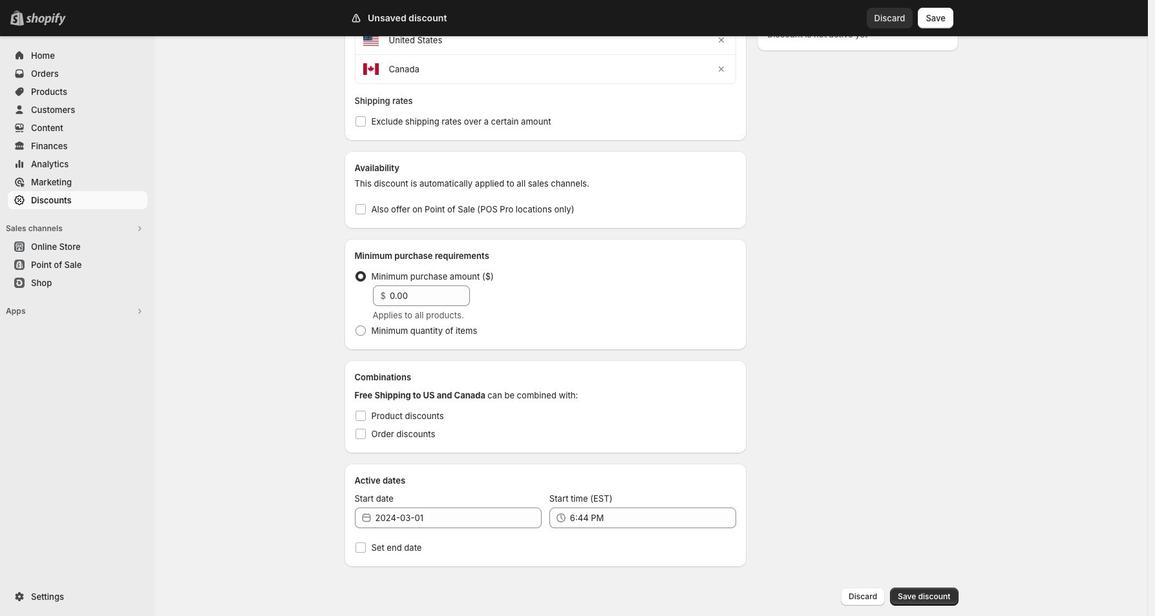 Task type: describe. For each thing, give the bounding box(es) containing it.
Enter time text field
[[570, 508, 736, 529]]



Task type: vqa. For each thing, say whether or not it's contained in the screenshot.
text field
no



Task type: locate. For each thing, give the bounding box(es) containing it.
YYYY-MM-DD text field
[[375, 508, 542, 529]]

0.00 text field
[[390, 286, 470, 306]]

shopify image
[[26, 13, 66, 26]]



